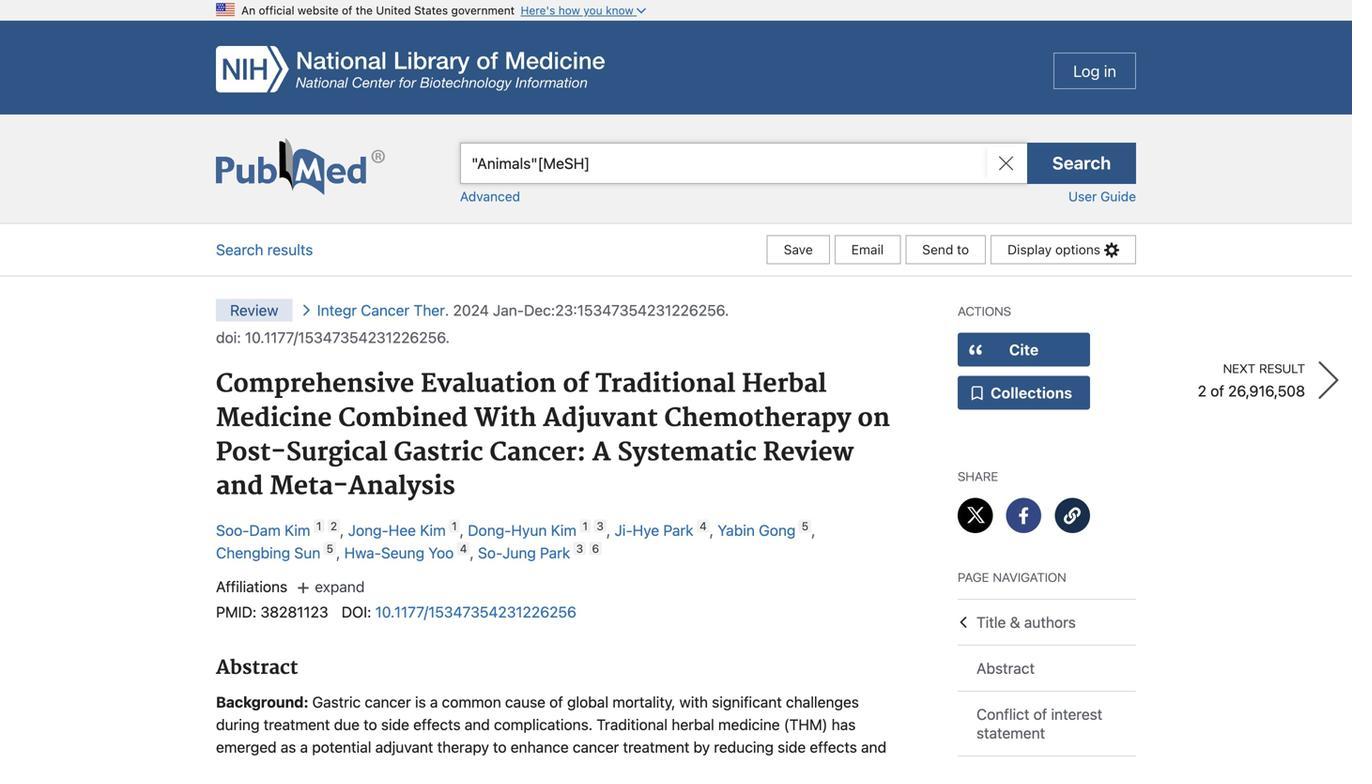 Task type: vqa. For each thing, say whether or not it's contained in the screenshot.
the topmost NCBI
no



Task type: describe. For each thing, give the bounding box(es) containing it.
with
[[475, 403, 537, 434]]

jong-
[[348, 522, 389, 540]]

integr cancer ther button
[[301, 302, 445, 319]]

6
[[592, 543, 600, 556]]

0 vertical spatial side
[[381, 717, 410, 734]]

emerged
[[216, 739, 277, 757]]

an official website of the united states government here's how you know
[[241, 4, 634, 17]]

cause
[[505, 694, 546, 712]]

0 horizontal spatial effects
[[414, 717, 461, 734]]

0 vertical spatial review
[[230, 302, 279, 319]]

0 horizontal spatial 5
[[327, 543, 334, 556]]

1 horizontal spatial side
[[778, 739, 806, 757]]

doi:
[[216, 329, 241, 347]]

(thm)
[[784, 717, 828, 734]]

0 horizontal spatial 3 link
[[574, 543, 586, 556]]

ji-hye park link
[[615, 522, 694, 540]]

study
[[476, 762, 514, 764]]

adjuvant
[[376, 739, 434, 757]]

yabin gong link
[[718, 522, 796, 540]]

abstract inside "link"
[[977, 660, 1035, 678]]

to up study
[[493, 739, 507, 757]]

2 horizontal spatial a
[[595, 762, 603, 764]]

collections
[[991, 384, 1073, 402]]

this
[[443, 762, 472, 764]]

hwa-
[[345, 545, 381, 562]]

to inside button
[[958, 242, 970, 257]]

jong-hee kim
[[348, 522, 446, 540]]

guide
[[1101, 189, 1137, 204]]

soo-dam kim 1 2 ,
[[216, 520, 348, 540]]

so-jung park link
[[478, 545, 571, 562]]

actions
[[958, 302, 1012, 319]]

background:
[[216, 694, 312, 712]]

1 horizontal spatial the
[[356, 4, 373, 17]]

of right website on the left top
[[342, 4, 353, 17]]

4 link for hwa-seung yoo
[[457, 543, 470, 556]]

0 vertical spatial 5
[[802, 520, 809, 533]]

traditional inside comprehensive evaluation of traditional herbal medicine combined with adjuvant chemotherapy on post-surgical gastric cancer: a systematic review and meta-analysis
[[596, 369, 736, 400]]

conducted
[[518, 762, 591, 764]]

10.1177/15347354231226256.
[[245, 329, 450, 347]]

0 vertical spatial treatment
[[264, 717, 330, 734]]

you
[[584, 4, 603, 17]]

here's how you know button
[[521, 4, 647, 17]]

send to
[[923, 242, 970, 257]]

advanced
[[460, 189, 521, 204]]

Search: search field
[[460, 143, 1028, 184]]

kim for hyun
[[551, 522, 577, 540]]

2 inside soo-dam kim 1 2 ,
[[331, 520, 337, 533]]

10.1177/15347354231226256
[[376, 604, 577, 622]]

0 horizontal spatial abstract
[[216, 657, 298, 681]]

to down the by
[[706, 762, 720, 764]]

4 link for ji-hye park
[[697, 520, 710, 533]]

title
[[977, 614, 1007, 632]]

in
[[1105, 62, 1117, 80]]

a
[[593, 438, 611, 469]]

sun
[[294, 545, 321, 562]]

send
[[923, 242, 954, 257]]

medicine
[[216, 403, 332, 434]]

medicine
[[719, 717, 780, 734]]

so-
[[478, 545, 503, 562]]

1 vertical spatial 4
[[460, 543, 467, 556]]

2 vertical spatial and
[[862, 739, 887, 757]]

analysis
[[648, 762, 702, 764]]

dong-hyun kim link
[[468, 522, 577, 540]]

kim for dam
[[285, 522, 311, 540]]

collections button
[[958, 376, 1091, 410]]

search for search results
[[216, 241, 264, 259]]

soo-dam kim link
[[216, 522, 311, 540]]

combined
[[339, 403, 468, 434]]

result
[[1260, 359, 1306, 377]]

1 link for soo-dam kim
[[314, 520, 325, 533]]

user
[[1069, 189, 1098, 204]]

with
[[680, 694, 708, 712]]

to right due
[[364, 717, 377, 734]]

1 horizontal spatial treatment
[[623, 739, 690, 757]]

search for search
[[1053, 153, 1112, 173]]

email
[[852, 242, 884, 257]]

pmid: 38281123
[[216, 604, 328, 622]]

page
[[958, 568, 990, 586]]

traditional inside gastric cancer is a common cause of global mortality, with significant challenges during treatment due to side effects and complications. traditional herbal medicine (thm) has emerged as a potential adjuvant therapy to enhance cancer treatment by reducing side effects and bolstering the immune response. this study conducted a meta-analysis to assess the efficacy
[[597, 717, 668, 734]]

of inside gastric cancer is a common cause of global mortality, with significant challenges during treatment due to side effects and complications. traditional herbal medicine (thm) has emerged as a potential adjuvant therapy to enhance cancer treatment by reducing side effects and bolstering the immune response. this study conducted a meta-analysis to assess the efficacy
[[550, 694, 564, 712]]

10.1177/15347354231226256 link
[[376, 604, 577, 622]]

hwa-seung yoo link
[[345, 545, 454, 562]]

conflict of interest statement
[[977, 706, 1103, 743]]

2024
[[453, 302, 489, 319]]

search results link
[[214, 239, 316, 261]]

hye
[[633, 522, 660, 540]]

and for meta-
[[216, 472, 263, 503]]

abstract link
[[958, 646, 1137, 692]]

doi:
[[342, 604, 372, 622]]

ther
[[414, 302, 445, 319]]

expand button
[[292, 576, 374, 599]]

2 1 from the left
[[452, 520, 457, 533]]

expand
[[315, 578, 365, 596]]

by
[[694, 739, 710, 757]]

comprehensive evaluation of traditional herbal medicine combined with adjuvant chemotherapy on post-surgical gastric cancer: a systematic review and meta-analysis
[[216, 369, 891, 503]]

dong-hyun kim 1 3 , ji-hye park 4 , yabin gong 5 , chengbing sun 5 , hwa-seung yoo 4 , so-jung park 3 6
[[216, 520, 820, 562]]

1 horizontal spatial 3 link
[[594, 520, 607, 533]]

therapy
[[437, 739, 489, 757]]

website
[[298, 4, 339, 17]]

display options
[[1008, 242, 1101, 257]]

Search search field
[[442, 143, 1156, 184]]

enhance
[[511, 739, 569, 757]]

complications.
[[494, 717, 593, 734]]

as
[[281, 739, 296, 757]]

of inside the next result 2 of 26,916,508
[[1211, 382, 1225, 400]]

adjuvant
[[543, 403, 658, 434]]

statement
[[977, 725, 1046, 743]]

log in link
[[1054, 53, 1137, 89]]

send to button
[[906, 235, 987, 264]]

display options region
[[987, 235, 1137, 264]]

1 link for dong-hyun kim
[[580, 520, 591, 533]]



Task type: locate. For each thing, give the bounding box(es) containing it.
kim inside the dong-hyun kim 1 3 , ji-hye park 4 , yabin gong 5 , chengbing sun 5 , hwa-seung yoo 4 , so-jung park 3 6
[[551, 522, 577, 540]]

5 down 2 link
[[327, 543, 334, 556]]

1 up yoo
[[452, 520, 457, 533]]

reducing
[[714, 739, 774, 757]]

1 1 from the left
[[317, 520, 322, 533]]

effects
[[414, 717, 461, 734], [810, 739, 858, 757]]

1 horizontal spatial 2
[[1199, 382, 1207, 400]]

title & authors
[[977, 614, 1077, 632]]

park down hyun
[[540, 545, 571, 562]]

immune
[[314, 762, 368, 764]]

jung
[[503, 545, 536, 562]]

send to, save, email articles region
[[216, 224, 987, 276]]

yoo
[[429, 545, 454, 562]]

1 vertical spatial effects
[[810, 739, 858, 757]]

has
[[832, 717, 856, 734]]

None search field
[[0, 115, 1353, 224]]

2 kim from the left
[[420, 522, 446, 540]]

search inside button
[[1053, 153, 1112, 173]]

cancer up meta-
[[573, 739, 619, 757]]

cancer:
[[490, 438, 586, 469]]

and for complications.
[[465, 717, 490, 734]]

seung
[[381, 545, 425, 562]]

0 vertical spatial a
[[430, 694, 438, 712]]

0 vertical spatial gastric
[[394, 438, 483, 469]]

the
[[356, 4, 373, 17], [288, 762, 310, 764], [774, 762, 796, 764]]

3 1 link from the left
[[580, 520, 591, 533]]

1 vertical spatial 2
[[331, 520, 337, 533]]

4 left yabin
[[700, 520, 707, 533]]

effects down is
[[414, 717, 461, 734]]

to right 'send'
[[958, 242, 970, 257]]

2 left jong-
[[331, 520, 337, 533]]

4
[[700, 520, 707, 533], [460, 543, 467, 556]]

of
[[342, 4, 353, 17], [563, 369, 589, 400], [1211, 382, 1225, 400], [550, 694, 564, 712], [1034, 706, 1048, 724]]

pubmed logo image
[[216, 138, 385, 196]]

1 horizontal spatial park
[[664, 522, 694, 540]]

kim for hee
[[420, 522, 446, 540]]

common
[[442, 694, 501, 712]]

effects up efficacy
[[810, 739, 858, 757]]

2 1 link from the left
[[449, 520, 460, 533]]

abstract up background:
[[216, 657, 298, 681]]

1 vertical spatial 5 link
[[324, 543, 336, 556]]

post-
[[216, 438, 286, 469]]

systematic
[[618, 438, 757, 469]]

jan-
[[493, 302, 524, 319]]

0 vertical spatial 2
[[1199, 382, 1207, 400]]

1 horizontal spatial cancer
[[573, 739, 619, 757]]

to
[[958, 242, 970, 257], [364, 717, 377, 734], [493, 739, 507, 757], [706, 762, 720, 764]]

2 link
[[328, 520, 340, 533]]

kim up sun
[[285, 522, 311, 540]]

0 horizontal spatial cancer
[[365, 694, 411, 712]]

a left meta-
[[595, 762, 603, 764]]

1 1 link from the left
[[314, 520, 325, 533]]

1 vertical spatial a
[[300, 739, 308, 757]]

is
[[415, 694, 426, 712]]

0 horizontal spatial 1
[[317, 520, 322, 533]]

3 up 6
[[597, 520, 604, 533]]

during
[[216, 717, 260, 734]]

26,916,508
[[1229, 382, 1306, 400]]

meta-
[[607, 762, 648, 764]]

share
[[958, 467, 999, 485]]

0 vertical spatial park
[[664, 522, 694, 540]]

0 vertical spatial 3 link
[[594, 520, 607, 533]]

display options button
[[991, 235, 1137, 264]]

3
[[597, 520, 604, 533], [577, 543, 584, 556]]

the down 'as'
[[288, 762, 310, 764]]

review down chemotherapy
[[764, 438, 854, 469]]

1 inside soo-dam kim 1 2 ,
[[317, 520, 322, 533]]

1 vertical spatial 5
[[327, 543, 334, 556]]

conflict of interest statement link
[[958, 692, 1137, 756]]

1 horizontal spatial and
[[465, 717, 490, 734]]

1 vertical spatial side
[[778, 739, 806, 757]]

0 horizontal spatial 1 link
[[314, 520, 325, 533]]

0 vertical spatial and
[[216, 472, 263, 503]]

side up 'adjuvant'
[[381, 717, 410, 734]]

and inside comprehensive evaluation of traditional herbal medicine combined with adjuvant chemotherapy on post-surgical gastric cancer: a systematic review and meta-analysis
[[216, 472, 263, 503]]

2 horizontal spatial 1 link
[[580, 520, 591, 533]]

2 inside the next result 2 of 26,916,508
[[1199, 382, 1207, 400]]

0 vertical spatial 4
[[700, 520, 707, 533]]

3 link
[[594, 520, 607, 533], [574, 543, 586, 556]]

on
[[858, 403, 891, 434]]

1 horizontal spatial gastric
[[394, 438, 483, 469]]

0 vertical spatial traditional
[[596, 369, 736, 400]]

herbal
[[672, 717, 715, 734]]

3 link up 6
[[594, 520, 607, 533]]

save
[[784, 242, 813, 257]]

1 link
[[314, 520, 325, 533], [449, 520, 460, 533], [580, 520, 591, 533]]

of down the next
[[1211, 382, 1225, 400]]

1 horizontal spatial 4
[[700, 520, 707, 533]]

0 vertical spatial 5 link
[[799, 520, 812, 533]]

authors
[[1025, 614, 1077, 632]]

1 link up '6' link
[[580, 520, 591, 533]]

abstract up conflict
[[977, 660, 1035, 678]]

kim inside soo-dam kim 1 2 ,
[[285, 522, 311, 540]]

0 horizontal spatial gastric
[[312, 694, 361, 712]]

log in
[[1074, 62, 1117, 80]]

treatment up 'as'
[[264, 717, 330, 734]]

1 horizontal spatial abstract
[[977, 660, 1035, 678]]

1 horizontal spatial a
[[430, 694, 438, 712]]

1 vertical spatial search
[[216, 241, 264, 259]]

next result 2 of 26,916,508
[[1199, 359, 1306, 400]]

kim right hyun
[[551, 522, 577, 540]]

the right assess
[[774, 762, 796, 764]]

1 left 2 link
[[317, 520, 322, 533]]

conflict
[[977, 706, 1030, 724]]

a right 'as'
[[300, 739, 308, 757]]

5 link right gong
[[799, 520, 812, 533]]

gastric inside gastric cancer is a common cause of global mortality, with significant challenges during treatment due to side effects and complications. traditional herbal medicine (thm) has emerged as a potential adjuvant therapy to enhance cancer treatment by reducing side effects and bolstering the immune response. this study conducted a meta-analysis to assess the efficacy
[[312, 694, 361, 712]]

nih nlm logo image
[[216, 46, 605, 92]]

0 horizontal spatial side
[[381, 717, 410, 734]]

2 horizontal spatial the
[[774, 762, 796, 764]]

log
[[1074, 62, 1101, 80]]

1 horizontal spatial 5
[[802, 520, 809, 533]]

meta-
[[270, 472, 349, 503]]

3 link left 6
[[574, 543, 586, 556]]

treatment up analysis
[[623, 739, 690, 757]]

user guide
[[1069, 189, 1137, 204]]

a right is
[[430, 694, 438, 712]]

2 horizontal spatial and
[[862, 739, 887, 757]]

integr
[[317, 302, 357, 319]]

0 horizontal spatial 4 link
[[457, 543, 470, 556]]

1 vertical spatial 4 link
[[457, 543, 470, 556]]

kim up yoo
[[420, 522, 446, 540]]

traditional up "systematic"
[[596, 369, 736, 400]]

0 horizontal spatial search
[[216, 241, 264, 259]]

0 vertical spatial effects
[[414, 717, 461, 734]]

3 1 from the left
[[583, 520, 588, 533]]

2 vertical spatial a
[[595, 762, 603, 764]]

0 horizontal spatial treatment
[[264, 717, 330, 734]]

park right hye
[[664, 522, 694, 540]]

0 horizontal spatial 5 link
[[324, 543, 336, 556]]

5 link for yabin gong
[[799, 520, 812, 533]]

1 horizontal spatial 1
[[452, 520, 457, 533]]

3 kim from the left
[[551, 522, 577, 540]]

0 vertical spatial cancer
[[365, 694, 411, 712]]

gastric inside comprehensive evaluation of traditional herbal medicine combined with adjuvant chemotherapy on post-surgical gastric cancer: a systematic review and meta-analysis
[[394, 438, 483, 469]]

4 link right yoo
[[457, 543, 470, 556]]

0 vertical spatial 4 link
[[697, 520, 710, 533]]

dong-
[[468, 522, 512, 540]]

interest
[[1052, 706, 1103, 724]]

1 link left 2 link
[[314, 520, 325, 533]]

1 horizontal spatial effects
[[810, 739, 858, 757]]

of up statement
[[1034, 706, 1048, 724]]

0 horizontal spatial 4
[[460, 543, 467, 556]]

traditional
[[596, 369, 736, 400], [597, 717, 668, 734]]

gastric down combined
[[394, 438, 483, 469]]

page navigation
[[958, 568, 1067, 586]]

significant
[[712, 694, 782, 712]]

2 horizontal spatial kim
[[551, 522, 577, 540]]

soo-
[[216, 522, 249, 540]]

gong
[[759, 522, 796, 540]]

gastric
[[394, 438, 483, 469], [312, 694, 361, 712]]

search
[[1053, 153, 1112, 173], [216, 241, 264, 259]]

1
[[317, 520, 322, 533], [452, 520, 457, 533], [583, 520, 588, 533]]

search up user
[[1053, 153, 1112, 173]]

comprehensive
[[216, 369, 414, 400]]

, inside soo-dam kim 1 2 ,
[[340, 522, 344, 540]]

2 horizontal spatial 1
[[583, 520, 588, 533]]

options
[[1056, 242, 1101, 257]]

1 horizontal spatial 1 link
[[449, 520, 460, 533]]

4 right yoo
[[460, 543, 467, 556]]

5 link down 2 link
[[324, 543, 336, 556]]

1 horizontal spatial kim
[[420, 522, 446, 540]]

5 link for chengbing sun
[[324, 543, 336, 556]]

.
[[445, 302, 449, 319]]

u.s. flag image
[[216, 0, 235, 19]]

dam
[[249, 522, 281, 540]]

review up doi:
[[230, 302, 279, 319]]

side down (thm)
[[778, 739, 806, 757]]

0 horizontal spatial a
[[300, 739, 308, 757]]

save button
[[767, 235, 830, 264]]

5 right gong
[[802, 520, 809, 533]]

1 vertical spatial 3
[[577, 543, 584, 556]]

cite button
[[958, 333, 1091, 367]]

park
[[664, 522, 694, 540], [540, 545, 571, 562]]

0 vertical spatial 3
[[597, 520, 604, 533]]

1 horizontal spatial 5 link
[[799, 520, 812, 533]]

2 left 26,916,508
[[1199, 382, 1207, 400]]

1 vertical spatial 3 link
[[574, 543, 586, 556]]

review inside comprehensive evaluation of traditional herbal medicine combined with adjuvant chemotherapy on post-surgical gastric cancer: a systematic review and meta-analysis
[[764, 438, 854, 469]]

0 horizontal spatial review
[[230, 302, 279, 319]]

4 link left yabin
[[697, 520, 710, 533]]

1 horizontal spatial 4 link
[[697, 520, 710, 533]]

email button
[[835, 235, 901, 264]]

none search field containing search
[[0, 115, 1353, 224]]

1 vertical spatial park
[[540, 545, 571, 562]]

government
[[451, 4, 515, 17]]

38281123
[[261, 604, 328, 622]]

of inside "conflict of interest statement"
[[1034, 706, 1048, 724]]

treatment
[[264, 717, 330, 734], [623, 739, 690, 757]]

1 left the ji-
[[583, 520, 588, 533]]

global
[[567, 694, 609, 712]]

1 for dam
[[317, 520, 322, 533]]

of up complications.
[[550, 694, 564, 712]]

know
[[606, 4, 634, 17]]

0 vertical spatial search
[[1053, 153, 1112, 173]]

0 horizontal spatial park
[[540, 545, 571, 562]]

1 horizontal spatial review
[[764, 438, 854, 469]]

1 vertical spatial and
[[465, 717, 490, 734]]

review
[[230, 302, 279, 319], [764, 438, 854, 469]]

0 horizontal spatial kim
[[285, 522, 311, 540]]

surgical
[[286, 438, 388, 469]]

1 vertical spatial cancer
[[573, 739, 619, 757]]

gastric up due
[[312, 694, 361, 712]]

1 vertical spatial traditional
[[597, 717, 668, 734]]

of up the adjuvant
[[563, 369, 589, 400]]

1 inside the dong-hyun kim 1 3 , ji-hye park 4 , yabin gong 5 , chengbing sun 5 , hwa-seung yoo 4 , so-jung park 3 6
[[583, 520, 588, 533]]

cancer left is
[[365, 694, 411, 712]]

and
[[216, 472, 263, 503], [465, 717, 490, 734], [862, 739, 887, 757]]

1 vertical spatial treatment
[[623, 739, 690, 757]]

1 horizontal spatial search
[[1053, 153, 1112, 173]]

&
[[1011, 614, 1021, 632]]

ji-
[[615, 522, 633, 540]]

1 kim from the left
[[285, 522, 311, 540]]

display
[[1008, 242, 1052, 257]]

chengbing
[[216, 545, 290, 562]]

1 horizontal spatial 3
[[597, 520, 604, 533]]

0 horizontal spatial 2
[[331, 520, 337, 533]]

results
[[267, 241, 313, 259]]

0 horizontal spatial the
[[288, 762, 310, 764]]

dec:23:15347354231226256.
[[524, 302, 730, 319]]

a
[[430, 694, 438, 712], [300, 739, 308, 757], [595, 762, 603, 764]]

search left results
[[216, 241, 264, 259]]

1 vertical spatial gastric
[[312, 694, 361, 712]]

cancer
[[365, 694, 411, 712], [573, 739, 619, 757]]

traditional down mortality,
[[597, 717, 668, 734]]

0 horizontal spatial and
[[216, 472, 263, 503]]

the left united
[[356, 4, 373, 17]]

title & authors link
[[958, 600, 1137, 645]]

advanced link
[[460, 189, 521, 204]]

0 horizontal spatial 3
[[577, 543, 584, 556]]

1 for hyun
[[583, 520, 588, 533]]

1 link up yoo
[[449, 520, 460, 533]]

3 left 6
[[577, 543, 584, 556]]

of inside comprehensive evaluation of traditional herbal medicine combined with adjuvant chemotherapy on post-surgical gastric cancer: a systematic review and meta-analysis
[[563, 369, 589, 400]]

1 vertical spatial review
[[764, 438, 854, 469]]



